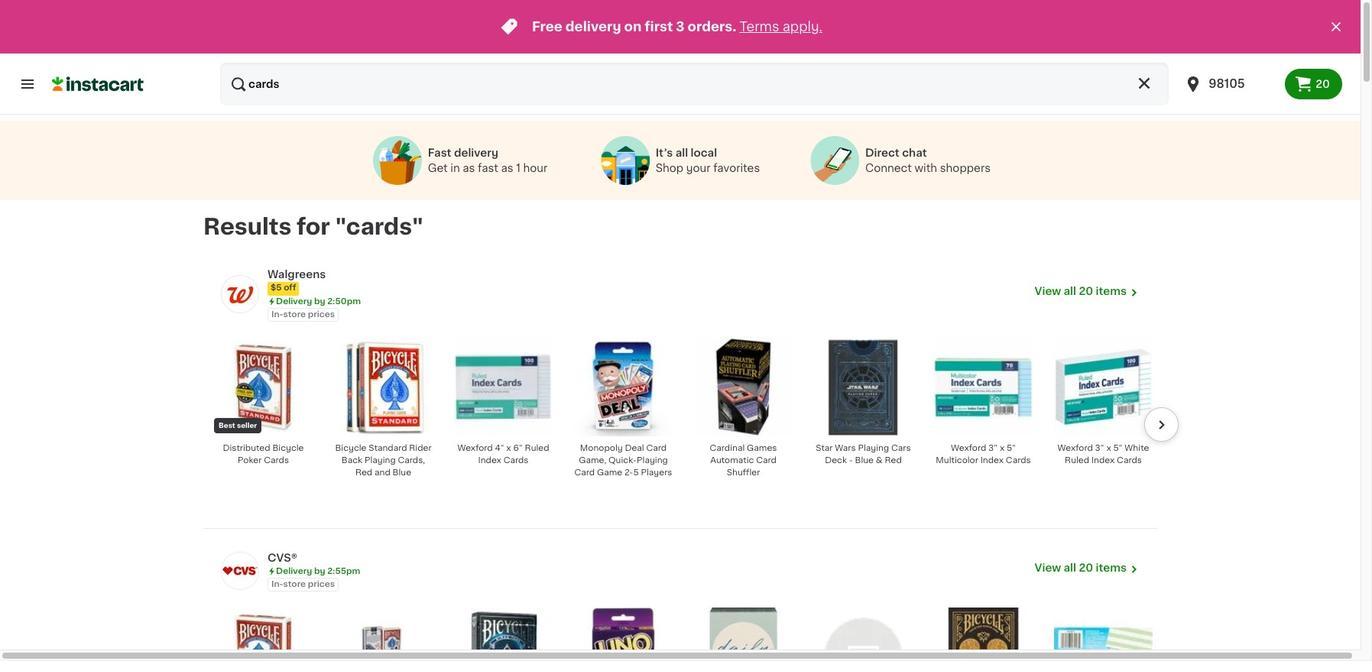 Task type: describe. For each thing, give the bounding box(es) containing it.
results
[[203, 216, 292, 238]]

direct chat
[[866, 148, 927, 158]]

delivery for delivery by 2:55pm
[[276, 567, 312, 576]]

x for ruled
[[507, 444, 511, 453]]

orders.
[[688, 21, 737, 33]]

98105 button
[[1176, 63, 1286, 106]]

4"
[[495, 444, 504, 453]]

wexford 4" x 6" ruled index cards button
[[450, 337, 558, 476]]

card inside cardinal games automatic card shuffler
[[756, 456, 777, 465]]

view all 20 items for walgreens
[[1035, 286, 1127, 297]]

x for white
[[1107, 444, 1112, 453]]

wexford for wexford 3" x 5" multicolor index cards
[[951, 444, 987, 453]]

and
[[375, 469, 391, 477]]

local
[[691, 148, 717, 158]]

cardinal games automatic card shuffler
[[710, 444, 777, 477]]

view for walgreens
[[1035, 286, 1062, 297]]

walgreens
[[268, 269, 326, 280]]

ruled inside wexford 4" x 6" ruled index cards
[[525, 444, 550, 453]]

best seller
[[219, 422, 257, 429]]

bicycle standard rider back playing cards, red and blue button
[[330, 337, 437, 489]]

98105 button
[[1185, 63, 1277, 106]]

players
[[641, 469, 673, 477]]

best
[[219, 422, 235, 429]]

$5
[[271, 284, 282, 292]]

98105
[[1209, 78, 1246, 89]]

star
[[816, 444, 833, 453]]

free
[[532, 21, 563, 33]]

wars
[[835, 444, 856, 453]]

shuffler
[[727, 469, 760, 477]]

index inside wexford 3" x 5" white ruled index cards
[[1092, 456, 1115, 465]]

fast
[[428, 148, 452, 158]]

monopoly deal card game, quick-playing card game 2-5 players image
[[574, 338, 673, 437]]

deck
[[825, 456, 847, 465]]

terms
[[740, 21, 780, 33]]

items for cvs®
[[1096, 563, 1127, 574]]

automatic
[[711, 456, 754, 465]]

it's all local
[[656, 148, 717, 158]]

limited time offer region
[[0, 0, 1328, 54]]

monopoly deal card game, quick-playing card game 2-5 players
[[575, 444, 673, 477]]

-
[[850, 456, 853, 465]]

first
[[645, 21, 673, 33]]

playing inside monopoly deal card game, quick-playing card game 2-5 players
[[637, 456, 668, 465]]

wexford 3" x 5" multicolor index cards image
[[935, 338, 1033, 437]]

wexford 4" x 6" ruled index cards
[[458, 444, 550, 465]]

delivery for delivery by 2:50pm
[[276, 297, 312, 306]]

game,
[[579, 456, 607, 465]]

by for 2:55pm
[[314, 567, 325, 576]]

20 inside button
[[1316, 79, 1331, 89]]

item carousel region
[[188, 331, 1179, 534]]

6"
[[513, 444, 523, 453]]

bicycle standard rider back playing cards, red and blue
[[335, 444, 432, 477]]

cardinal games automatic card shuffler button
[[690, 337, 798, 489]]

2 store from the top
[[283, 580, 306, 589]]

blue inside bicycle standard rider back playing cards, red and blue
[[393, 469, 412, 477]]

bicycle inside distributed bicycle poker cards
[[273, 444, 304, 453]]

items for walgreens
[[1096, 286, 1127, 297]]

0 vertical spatial all
[[676, 148, 688, 158]]

on
[[625, 21, 642, 33]]

view all 20 items for cvs®
[[1035, 563, 1127, 574]]

seller
[[237, 422, 257, 429]]

cards inside wexford 4" x 6" ruled index cards
[[504, 456, 529, 465]]

walgreens show all 20 items element
[[268, 267, 1035, 282]]

wexford 3" x 5" white ruled index cards image
[[1055, 338, 1153, 437]]

cvs®
[[268, 553, 297, 564]]

wexford 3" x 5" multicolor index cards button
[[930, 337, 1038, 476]]

instacart logo image
[[52, 75, 144, 93]]

20 for walgreens
[[1079, 286, 1094, 297]]

3" for index
[[989, 444, 998, 453]]

all for walgreens
[[1064, 286, 1077, 297]]

2 prices from the top
[[308, 580, 335, 589]]

deal
[[625, 444, 644, 453]]

1 store from the top
[[283, 310, 306, 319]]

cars
[[892, 444, 911, 453]]

cards inside distributed bicycle poker cards
[[264, 456, 289, 465]]

star wars playing cars deck - blue & red
[[816, 444, 911, 465]]

1 prices from the top
[[308, 310, 335, 319]]



Task type: vqa. For each thing, say whether or not it's contained in the screenshot.
-
yes



Task type: locate. For each thing, give the bounding box(es) containing it.
wexford left white
[[1058, 444, 1093, 453]]

x down wexford 3" x 5" multicolor index cards image
[[1000, 444, 1005, 453]]

2 wexford from the left
[[951, 444, 987, 453]]

1 vertical spatial view all 20 items
[[1035, 563, 1127, 574]]

monopoly deal card game, quick-playing card game 2-5 players button
[[570, 337, 678, 489]]

x inside wexford 3" x 5" white ruled index cards
[[1107, 444, 1112, 453]]

2 horizontal spatial playing
[[858, 444, 890, 453]]

2 vertical spatial 20
[[1079, 563, 1094, 574]]

cards,
[[398, 456, 425, 465]]

0 horizontal spatial card
[[575, 469, 595, 477]]

1 5" from the left
[[1007, 444, 1016, 453]]

wexford 4" x 6" ruled index cards image
[[454, 338, 553, 437]]

3
[[676, 21, 685, 33]]

playing up &
[[858, 444, 890, 453]]

prices down the "delivery by 2:55pm"
[[308, 580, 335, 589]]

star wars playing cars deck - blue & red button
[[810, 337, 918, 476]]

in-
[[271, 310, 283, 319], [271, 580, 283, 589]]

0 vertical spatial 20
[[1316, 79, 1331, 89]]

playing up and
[[365, 456, 396, 465]]

index for 4"
[[478, 456, 502, 465]]

20
[[1316, 79, 1331, 89], [1079, 286, 1094, 297], [1079, 563, 1094, 574]]

1 3" from the left
[[989, 444, 998, 453]]

5"
[[1007, 444, 1016, 453], [1114, 444, 1123, 453]]

None search field
[[220, 63, 1170, 106]]

wexford 3" x 5" white ruled index cards button
[[1050, 337, 1158, 476]]

2 vertical spatial all
[[1064, 563, 1077, 574]]

1 horizontal spatial red
[[885, 456, 902, 465]]

1 horizontal spatial index
[[981, 456, 1004, 465]]

wexford inside wexford 3" x 5" white ruled index cards
[[1058, 444, 1093, 453]]

red right &
[[885, 456, 902, 465]]

1 vertical spatial 20
[[1079, 286, 1094, 297]]

1 horizontal spatial delivery
[[566, 21, 621, 33]]

1 delivery from the top
[[276, 297, 312, 306]]

1 horizontal spatial x
[[1000, 444, 1005, 453]]

results for "cards"
[[203, 216, 424, 238]]

0 vertical spatial blue
[[855, 456, 874, 465]]

2 items from the top
[[1096, 563, 1127, 574]]

0 vertical spatial delivery
[[276, 297, 312, 306]]

1 vertical spatial card
[[756, 456, 777, 465]]

1 vertical spatial items
[[1096, 563, 1127, 574]]

0 horizontal spatial playing
[[365, 456, 396, 465]]

0 vertical spatial red
[[885, 456, 902, 465]]

delivery right fast
[[454, 148, 499, 158]]

in- down cvs®
[[271, 580, 283, 589]]

cards down white
[[1117, 456, 1142, 465]]

0 vertical spatial card
[[647, 444, 667, 453]]

walgreens $5 off
[[268, 269, 326, 292]]

bicycle up the back
[[335, 444, 367, 453]]

1 vertical spatial all
[[1064, 286, 1077, 297]]

2 in-store prices from the top
[[271, 580, 335, 589]]

2 bicycle from the left
[[335, 444, 367, 453]]

back
[[342, 456, 363, 465]]

bicycle
[[273, 444, 304, 453], [335, 444, 367, 453]]

2-
[[625, 469, 634, 477]]

2:55pm
[[327, 567, 360, 576]]

1 index from the left
[[478, 456, 502, 465]]

1 by from the top
[[314, 297, 325, 306]]

prices down delivery by 2:50pm
[[308, 310, 335, 319]]

1 x from the left
[[507, 444, 511, 453]]

delivery for fast
[[454, 148, 499, 158]]

x inside wexford 4" x 6" ruled index cards
[[507, 444, 511, 453]]

0 horizontal spatial bicycle
[[273, 444, 304, 453]]

index down wexford 3" x 5" white ruled index cards image in the right of the page
[[1092, 456, 1115, 465]]

playing inside star wars playing cars deck - blue & red
[[858, 444, 890, 453]]

5" inside wexford 3" x 5" white ruled index cards
[[1114, 444, 1123, 453]]

2 horizontal spatial wexford
[[1058, 444, 1093, 453]]

1 vertical spatial by
[[314, 567, 325, 576]]

0 vertical spatial in-
[[271, 310, 283, 319]]

1 wexford from the left
[[458, 444, 493, 453]]

blue down cards,
[[393, 469, 412, 477]]

1 cards from the left
[[264, 456, 289, 465]]

terms apply. link
[[740, 21, 823, 33]]

playing inside bicycle standard rider back playing cards, red and blue
[[365, 456, 396, 465]]

star wars playing cars deck - blue & red image
[[814, 338, 913, 437]]

cards down 6"
[[504, 456, 529, 465]]

game
[[597, 469, 623, 477]]

x left white
[[1107, 444, 1112, 453]]

x for multicolor
[[1000, 444, 1005, 453]]

standard
[[369, 444, 407, 453]]

bicycle right distributed
[[273, 444, 304, 453]]

5" down wexford 3" x 5" multicolor index cards image
[[1007, 444, 1016, 453]]

2 in- from the top
[[271, 580, 283, 589]]

20 for cvs®
[[1079, 563, 1094, 574]]

"cards"
[[335, 216, 424, 238]]

cards inside wexford 3" x 5" multicolor index cards
[[1006, 456, 1031, 465]]

delivery left the on
[[566, 21, 621, 33]]

0 vertical spatial view all 20 items
[[1035, 286, 1127, 297]]

cards right poker at the bottom
[[264, 456, 289, 465]]

card
[[647, 444, 667, 453], [756, 456, 777, 465], [575, 469, 595, 477]]

1 vertical spatial in-
[[271, 580, 283, 589]]

Search field
[[220, 63, 1170, 106]]

index inside wexford 4" x 6" ruled index cards
[[478, 456, 502, 465]]

monopoly
[[580, 444, 623, 453]]

store down the "delivery by 2:55pm"
[[283, 580, 306, 589]]

x
[[507, 444, 511, 453], [1000, 444, 1005, 453], [1107, 444, 1112, 453]]

red
[[885, 456, 902, 465], [356, 469, 373, 477]]

by left 2:55pm
[[314, 567, 325, 576]]

delivery down cvs®
[[276, 567, 312, 576]]

ruled inside wexford 3" x 5" white ruled index cards
[[1065, 456, 1090, 465]]

index for 3"
[[981, 456, 1004, 465]]

2 delivery from the top
[[276, 567, 312, 576]]

1 vertical spatial view
[[1035, 563, 1062, 574]]

1 view from the top
[[1035, 286, 1062, 297]]

x right 4" on the bottom of page
[[507, 444, 511, 453]]

0 vertical spatial ruled
[[525, 444, 550, 453]]

index right multicolor
[[981, 456, 1004, 465]]

off
[[284, 284, 296, 292]]

view
[[1035, 286, 1062, 297], [1035, 563, 1062, 574]]

1 horizontal spatial wexford
[[951, 444, 987, 453]]

view for cvs®
[[1035, 563, 1062, 574]]

it's
[[656, 148, 673, 158]]

3" inside wexford 3" x 5" multicolor index cards
[[989, 444, 998, 453]]

wexford 3" x 5" white ruled index cards
[[1058, 444, 1150, 465]]

0 horizontal spatial delivery
[[454, 148, 499, 158]]

blue right - on the right of the page
[[855, 456, 874, 465]]

delivery by 2:55pm
[[276, 567, 360, 576]]

items
[[1096, 286, 1127, 297], [1096, 563, 1127, 574]]

3" down wexford 3" x 5" multicolor index cards image
[[989, 444, 998, 453]]

0 vertical spatial prices
[[308, 310, 335, 319]]

by
[[314, 297, 325, 306], [314, 567, 325, 576]]

blue inside star wars playing cars deck - blue & red
[[855, 456, 874, 465]]

2 3" from the left
[[1096, 444, 1105, 453]]

3 wexford from the left
[[1058, 444, 1093, 453]]

1 vertical spatial in-store prices
[[271, 580, 335, 589]]

3 x from the left
[[1107, 444, 1112, 453]]

1 vertical spatial red
[[356, 469, 373, 477]]

red inside star wars playing cars deck - blue & red
[[885, 456, 902, 465]]

white
[[1125, 444, 1150, 453]]

5" left white
[[1114, 444, 1123, 453]]

&
[[876, 456, 883, 465]]

0 vertical spatial delivery
[[566, 21, 621, 33]]

wexford 3" x 5" multicolor index cards
[[936, 444, 1031, 465]]

2 horizontal spatial x
[[1107, 444, 1112, 453]]

0 horizontal spatial 5"
[[1007, 444, 1016, 453]]

cards inside wexford 3" x 5" white ruled index cards
[[1117, 456, 1142, 465]]

1 vertical spatial delivery
[[276, 567, 312, 576]]

0 vertical spatial items
[[1096, 286, 1127, 297]]

wexford inside wexford 3" x 5" multicolor index cards
[[951, 444, 987, 453]]

1 items from the top
[[1096, 286, 1127, 297]]

store
[[283, 310, 306, 319], [283, 580, 306, 589]]

in-store prices down the "delivery by 2:55pm"
[[271, 580, 335, 589]]

3"
[[989, 444, 998, 453], [1096, 444, 1105, 453]]

cards right multicolor
[[1006, 456, 1031, 465]]

rider
[[409, 444, 432, 453]]

cards
[[264, 456, 289, 465], [504, 456, 529, 465], [1006, 456, 1031, 465], [1117, 456, 1142, 465]]

1 horizontal spatial bicycle
[[335, 444, 367, 453]]

0 horizontal spatial wexford
[[458, 444, 493, 453]]

0 vertical spatial by
[[314, 297, 325, 306]]

1 vertical spatial store
[[283, 580, 306, 589]]

direct
[[866, 148, 900, 158]]

3 cards from the left
[[1006, 456, 1031, 465]]

red down the back
[[356, 469, 373, 477]]

1 vertical spatial ruled
[[1065, 456, 1090, 465]]

1 horizontal spatial playing
[[637, 456, 668, 465]]

2 cards from the left
[[504, 456, 529, 465]]

1 horizontal spatial 3"
[[1096, 444, 1105, 453]]

3" inside wexford 3" x 5" white ruled index cards
[[1096, 444, 1105, 453]]

by left 2:50pm
[[314, 297, 325, 306]]

wexford inside wexford 4" x 6" ruled index cards
[[458, 444, 493, 453]]

3 index from the left
[[1092, 456, 1115, 465]]

in-store prices
[[271, 310, 335, 319], [271, 580, 335, 589]]

bicycle standard rider back playing cards, red and blue image
[[334, 338, 433, 437]]

1 horizontal spatial card
[[647, 444, 667, 453]]

playing up the 'players'
[[637, 456, 668, 465]]

1 vertical spatial blue
[[393, 469, 412, 477]]

0 horizontal spatial index
[[478, 456, 502, 465]]

wexford up multicolor
[[951, 444, 987, 453]]

2 5" from the left
[[1114, 444, 1123, 453]]

wexford for wexford 3" x 5" white ruled index cards
[[1058, 444, 1093, 453]]

delivery
[[566, 21, 621, 33], [454, 148, 499, 158]]

delivery
[[276, 297, 312, 306], [276, 567, 312, 576]]

index
[[478, 456, 502, 465], [981, 456, 1004, 465], [1092, 456, 1115, 465]]

20 button
[[1286, 69, 1343, 99]]

card down games
[[756, 456, 777, 465]]

store down off
[[283, 310, 306, 319]]

playing
[[858, 444, 890, 453], [365, 456, 396, 465], [637, 456, 668, 465]]

delivery inside limited time offer region
[[566, 21, 621, 33]]

wexford left 4" on the bottom of page
[[458, 444, 493, 453]]

poker
[[238, 456, 262, 465]]

all for cvs®
[[1064, 563, 1077, 574]]

3" for ruled
[[1096, 444, 1105, 453]]

delivery down off
[[276, 297, 312, 306]]

in- down $5
[[271, 310, 283, 319]]

distributed
[[223, 444, 270, 453]]

2 x from the left
[[1000, 444, 1005, 453]]

2 view all 20 items from the top
[[1035, 563, 1127, 574]]

0 horizontal spatial x
[[507, 444, 511, 453]]

cvs® show all 20 items element
[[268, 551, 1035, 566]]

3" left white
[[1096, 444, 1105, 453]]

apply.
[[783, 21, 823, 33]]

1 vertical spatial prices
[[308, 580, 335, 589]]

2 vertical spatial card
[[575, 469, 595, 477]]

view all 20 items
[[1035, 286, 1127, 297], [1035, 563, 1127, 574]]

x inside wexford 3" x 5" multicolor index cards
[[1000, 444, 1005, 453]]

1 horizontal spatial 5"
[[1114, 444, 1123, 453]]

red inside bicycle standard rider back playing cards, red and blue
[[356, 469, 373, 477]]

chat
[[903, 148, 927, 158]]

2 index from the left
[[981, 456, 1004, 465]]

distributed bicycle poker cards image
[[214, 338, 313, 437]]

prices
[[308, 310, 335, 319], [308, 580, 335, 589]]

bicycle inside bicycle standard rider back playing cards, red and blue
[[335, 444, 367, 453]]

0 horizontal spatial blue
[[393, 469, 412, 477]]

ruled
[[525, 444, 550, 453], [1065, 456, 1090, 465]]

multicolor
[[936, 456, 979, 465]]

0 vertical spatial store
[[283, 310, 306, 319]]

2 view from the top
[[1035, 563, 1062, 574]]

0 horizontal spatial red
[[356, 469, 373, 477]]

1 view all 20 items from the top
[[1035, 286, 1127, 297]]

0 horizontal spatial 3"
[[989, 444, 998, 453]]

1 in-store prices from the top
[[271, 310, 335, 319]]

for
[[297, 216, 330, 238]]

0 vertical spatial in-store prices
[[271, 310, 335, 319]]

games
[[747, 444, 777, 453]]

in-store prices down delivery by 2:50pm
[[271, 310, 335, 319]]

delivery for free
[[566, 21, 621, 33]]

all
[[676, 148, 688, 158], [1064, 286, 1077, 297], [1064, 563, 1077, 574]]

1 in- from the top
[[271, 310, 283, 319]]

card down the game,
[[575, 469, 595, 477]]

1 horizontal spatial ruled
[[1065, 456, 1090, 465]]

5" inside wexford 3" x 5" multicolor index cards
[[1007, 444, 1016, 453]]

5
[[634, 469, 639, 477]]

cardinal games automatic card shuffler image
[[694, 338, 793, 437]]

1 horizontal spatial blue
[[855, 456, 874, 465]]

distributed bicycle poker cards
[[223, 444, 304, 465]]

2 by from the top
[[314, 567, 325, 576]]

2:50pm
[[327, 297, 361, 306]]

cardinal
[[710, 444, 745, 453]]

1 vertical spatial delivery
[[454, 148, 499, 158]]

2 horizontal spatial card
[[756, 456, 777, 465]]

quick-
[[609, 456, 637, 465]]

by for 2:50pm
[[314, 297, 325, 306]]

fast delivery
[[428, 148, 499, 158]]

5" for index
[[1114, 444, 1123, 453]]

5" for cards
[[1007, 444, 1016, 453]]

0 horizontal spatial ruled
[[525, 444, 550, 453]]

free delivery on first 3 orders. terms apply.
[[532, 21, 823, 33]]

index down 4" on the bottom of page
[[478, 456, 502, 465]]

2 horizontal spatial index
[[1092, 456, 1115, 465]]

4 cards from the left
[[1117, 456, 1142, 465]]

delivery by 2:50pm
[[276, 297, 361, 306]]

1 bicycle from the left
[[273, 444, 304, 453]]

wexford for wexford 4" x 6" ruled index cards
[[458, 444, 493, 453]]

card right deal
[[647, 444, 667, 453]]

index inside wexford 3" x 5" multicolor index cards
[[981, 456, 1004, 465]]

0 vertical spatial view
[[1035, 286, 1062, 297]]



